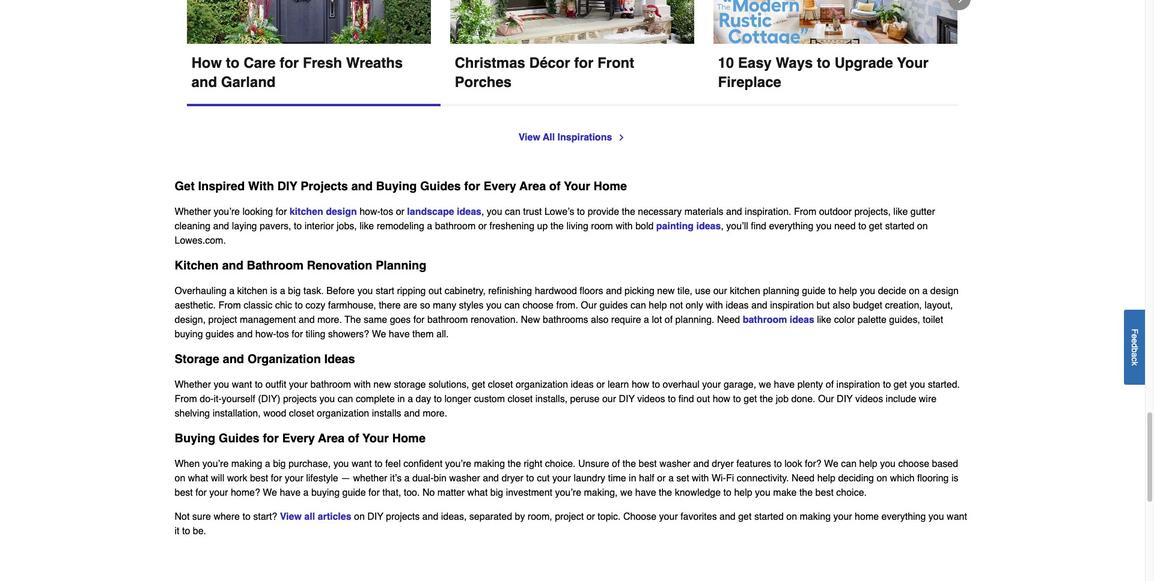 Task type: vqa. For each thing, say whether or not it's contained in the screenshot.
the-
no



Task type: locate. For each thing, give the bounding box(es) containing it.
bathrooms
[[543, 315, 588, 326]]

for up the landscape ideas link
[[464, 180, 480, 193]]

0 horizontal spatial out
[[429, 286, 442, 297]]

our inside whether you want to outfit your bathroom with new storage solutions, get closet organization ideas or learn how to overhaul your garage, we have plenty of inspiration to get you started. from do-it-yourself (diy) projects you can complete in a day to longer custom closet installs, peruse our diy videos to find out how to get the job done. our diy videos include wire shelving installation, wood closet organization installs and more.
[[818, 394, 834, 405]]

0 horizontal spatial every
[[282, 432, 315, 446]]

what down when
[[188, 473, 208, 484]]

time
[[608, 473, 626, 484]]

0 vertical spatial project
[[208, 315, 237, 326]]

1 vertical spatial choice.
[[836, 488, 867, 499]]

wreaths
[[346, 55, 403, 71]]

2 vertical spatial big
[[490, 488, 503, 499]]

how right learn
[[632, 380, 649, 391]]

big up chic
[[288, 286, 301, 297]]

1 horizontal spatial videos
[[855, 394, 883, 405]]

and down management
[[237, 329, 253, 340]]

or left learn
[[596, 380, 605, 391]]

landscape ideas link
[[407, 207, 481, 217]]

0 horizontal spatial guides
[[219, 432, 259, 446]]

0 vertical spatial guide
[[802, 286, 826, 297]]

0 vertical spatial in
[[397, 394, 405, 405]]

0 vertical spatial we
[[759, 380, 771, 391]]

can inside , you can trust lowe's to provide the necessary materials and inspiration. from outdoor projects, like gutter cleaning and laying pavers, to interior jobs, like remodeling a bathroom or freshening up the living room with bold
[[505, 207, 520, 217]]

outfit
[[265, 380, 286, 391]]

can inside "when you're making a big purchase, you want to feel confident you're making the right choice. unsure of the best washer and dryer features to look for? we can help you choose based on what will work best for your lifestyle — whether it's a dual-bin washer and dryer to cut your laundry time in half or a set with wi-fi connectivity. need help deciding on which flooring is best for your home? we have a buying guide for that, too. no matter what big investment you're making, we have the knowledge to help you make the best choice."
[[841, 459, 857, 470]]

0 vertical spatial like
[[893, 207, 908, 217]]

1 horizontal spatial guides
[[600, 300, 628, 311]]

everything inside on diy projects and ideas, separated by room, project or topic. choose your favorites and get started on making your home everything you want it to be.
[[882, 512, 926, 523]]

living
[[566, 221, 588, 232]]

and inside like color palette guides, toilet buying guides and how-tos for tiling showers? we have them all.
[[237, 329, 253, 340]]

1 horizontal spatial buying
[[311, 488, 340, 499]]

1 vertical spatial tos
[[276, 329, 289, 340]]

1 horizontal spatial like
[[817, 315, 831, 326]]

0 horizontal spatial our
[[602, 394, 616, 405]]

scrollbar
[[187, 104, 440, 106]]

0 horizontal spatial design
[[326, 207, 357, 217]]

kitchen left "planning"
[[730, 286, 760, 297]]

for inside overhauling a kitchen is a big task. before you start ripping out cabinetry, refinishing hardwood floors and picking new tile, use our kitchen planning guide to help you decide on a design aesthetic. from classic chic to cozy farmhouse, there are so many styles you can choose from. our guides can help not only with ideas and inspiration but also budget creation, layout, design, project management and more. the same goes for bathroom renovation. new bathrooms also require a lot of planning. need
[[413, 315, 425, 326]]

out
[[429, 286, 442, 297], [697, 394, 710, 405]]

solutions,
[[429, 380, 469, 391]]

0 vertical spatial view
[[519, 132, 540, 143]]

is inside overhauling a kitchen is a big task. before you start ripping out cabinetry, refinishing hardwood floors and picking new tile, use our kitchen planning guide to help you decide on a design aesthetic. from classic chic to cozy farmhouse, there are so many styles you can choose from. our guides can help not only with ideas and inspiration but also budget creation, layout, design, project management and more. the same goes for bathroom renovation. new bathrooms also require a lot of planning. need
[[270, 286, 277, 297]]

to up but
[[828, 286, 836, 297]]

guides up the landscape ideas link
[[420, 180, 461, 193]]

the
[[622, 207, 635, 217], [550, 221, 564, 232], [760, 394, 773, 405], [508, 459, 521, 470], [623, 459, 636, 470], [659, 488, 672, 499], [799, 488, 813, 499]]

1 horizontal spatial washer
[[659, 459, 690, 470]]

0 vertical spatial need
[[717, 315, 740, 326]]

no
[[423, 488, 435, 499]]

get inside ', you'll find everything you need to get started on lowes.com.'
[[869, 221, 882, 232]]

we right for?
[[824, 459, 838, 470]]

1 horizontal spatial inspiration
[[836, 380, 880, 391]]

1 vertical spatial what
[[467, 488, 488, 499]]

diy
[[277, 180, 297, 193], [619, 394, 635, 405], [837, 394, 853, 405], [367, 512, 383, 523]]

bathroom ideas
[[743, 315, 814, 326]]

and down "how"
[[191, 74, 217, 91]]

more. up tiling
[[317, 315, 342, 326]]

of inside "when you're making a big purchase, you want to feel confident you're making the right choice. unsure of the best washer and dryer features to look for? we can help you choose based on what will work best for your lifestyle — whether it's a dual-bin washer and dryer to cut your laundry time in half or a set with wi-fi connectivity. need help deciding on which flooring is best for your home? we have a buying guide for that, too. no matter what big investment you're making, we have the knowledge to help you make the best choice."
[[612, 459, 620, 470]]

new up the not
[[657, 286, 675, 297]]

0 horizontal spatial we
[[620, 488, 633, 499]]

more. down day
[[423, 409, 447, 419]]

1 horizontal spatial project
[[555, 512, 584, 523]]

making
[[231, 459, 262, 470], [474, 459, 505, 470], [800, 512, 831, 523]]

closet right custom
[[508, 394, 533, 405]]

before
[[326, 286, 355, 297]]

guide inside overhauling a kitchen is a big task. before you start ripping out cabinetry, refinishing hardwood floors and picking new tile, use our kitchen planning guide to help you decide on a design aesthetic. from classic chic to cozy farmhouse, there are so many styles you can choose from. our guides can help not only with ideas and inspiration but also budget creation, layout, design, project management and more. the same goes for bathroom renovation. new bathrooms also require a lot of planning. need
[[802, 286, 826, 297]]

you're up the will on the left of page
[[202, 459, 229, 470]]

0 horizontal spatial your
[[362, 432, 389, 446]]

bathroom ideas link
[[743, 315, 814, 326]]

choose inside "when you're making a big purchase, you want to feel confident you're making the right choice. unsure of the best washer and dryer features to look for? we can help you choose based on what will work best for your lifestyle — whether it's a dual-bin washer and dryer to cut your laundry time in half or a set with wi-fi connectivity. need help deciding on which flooring is best for your home? we have a buying guide for that, too. no matter what big investment you're making, we have the knowledge to help you make the best choice."
[[898, 459, 929, 470]]

to inside ', you'll find everything you need to get started on lowes.com.'
[[858, 221, 866, 232]]

to down "garage,"
[[733, 394, 741, 405]]

with inside "when you're making a big purchase, you want to feel confident you're making the right choice. unsure of the best washer and dryer features to look for? we can help you choose based on what will work best for your lifestyle — whether it's a dual-bin washer and dryer to cut your laundry time in half or a set with wi-fi connectivity. need help deciding on which flooring is best for your home? we have a buying guide for that, too. no matter what big investment you're making, we have the knowledge to help you make the best choice."
[[692, 473, 709, 484]]

0 horizontal spatial everything
[[769, 221, 813, 232]]

1 vertical spatial design
[[930, 286, 959, 297]]

1 horizontal spatial want
[[352, 459, 372, 470]]

1 vertical spatial whether
[[175, 380, 211, 391]]

ideas up peruse
[[571, 380, 594, 391]]

look
[[785, 459, 802, 470]]

0 vertical spatial whether
[[175, 207, 211, 217]]

for up the pavers,
[[276, 207, 287, 217]]

provide
[[588, 207, 619, 217]]

chic
[[275, 300, 292, 311]]

for right "care"
[[280, 55, 299, 71]]

best up the half
[[639, 459, 657, 470]]

the inside whether you want to outfit your bathroom with new storage solutions, get closet organization ideas or learn how to overhaul your garage, we have plenty of inspiration to get you started. from do-it-yourself (diy) projects you can complete in a day to longer custom closet installs, peruse our diy videos to find out how to get the job done. our diy videos include wire shelving installation, wood closet organization installs and more.
[[760, 394, 773, 405]]

christmas
[[455, 55, 525, 71]]

want down the flooring
[[947, 512, 967, 523]]

showers?
[[328, 329, 369, 340]]

0 horizontal spatial more.
[[317, 315, 342, 326]]

1 vertical spatial project
[[555, 512, 584, 523]]

0 horizontal spatial inspiration
[[770, 300, 814, 311]]

1 vertical spatial guide
[[342, 488, 366, 499]]

you're
[[214, 207, 240, 217], [202, 459, 229, 470], [445, 459, 471, 470], [555, 488, 581, 499]]

for?
[[805, 459, 821, 470]]

a inside , you can trust lowe's to provide the necessary materials and inspiration. from outdoor projects, like gutter cleaning and laying pavers, to interior jobs, like remodeling a bathroom or freshening up the living room with bold
[[427, 221, 432, 232]]

kitchen up interior
[[290, 207, 323, 217]]

2 whether from the top
[[175, 380, 211, 391]]

not sure where to start? view all articles
[[175, 512, 351, 523]]

1 whether from the top
[[175, 207, 211, 217]]

your inside the 10 easy ways to upgrade your fireplace
[[897, 55, 929, 71]]

home up provide at the top
[[594, 180, 627, 193]]

k
[[1130, 362, 1140, 366]]

buying inside like color palette guides, toilet buying guides and how-tos for tiling showers? we have them all.
[[175, 329, 203, 340]]

you inside , you can trust lowe's to provide the necessary materials and inspiration. from outdoor projects, like gutter cleaning and laying pavers, to interior jobs, like remodeling a bathroom or freshening up the living room with bold
[[487, 207, 502, 217]]

ideas inside whether you want to outfit your bathroom with new storage solutions, get closet organization ideas or learn how to overhaul your garage, we have plenty of inspiration to get you started. from do-it-yourself (diy) projects you can complete in a day to longer custom closet installs, peruse our diy videos to find out how to get the job done. our diy videos include wire shelving installation, wood closet organization installs and more.
[[571, 380, 594, 391]]

want
[[232, 380, 252, 391], [352, 459, 372, 470], [947, 512, 967, 523]]

buying inside "when you're making a big purchase, you want to feel confident you're making the right choice. unsure of the best washer and dryer features to look for? we can help you choose based on what will work best for your lifestyle — whether it's a dual-bin washer and dryer to cut your laundry time in half or a set with wi-fi connectivity. need help deciding on which flooring is best for your home? we have a buying guide for that, too. no matter what big investment you're making, we have the knowledge to help you make the best choice."
[[311, 488, 340, 499]]

10
[[718, 55, 734, 71]]

not
[[175, 512, 190, 523]]

choose inside overhauling a kitchen is a big task. before you start ripping out cabinetry, refinishing hardwood floors and picking new tile, use our kitchen planning guide to help you decide on a design aesthetic. from classic chic to cozy farmhouse, there are so many styles you can choose from. our guides can help not only with ideas and inspiration but also budget creation, layout, design, project management and more. the same goes for bathroom renovation. new bathrooms also require a lot of planning. need
[[523, 300, 554, 311]]

kitchen design link
[[290, 207, 357, 217]]

lot
[[652, 315, 662, 326]]

is up chic
[[270, 286, 277, 297]]

favorites
[[681, 512, 717, 523]]

plenty
[[797, 380, 823, 391]]

2 videos from the left
[[855, 394, 883, 405]]

and down day
[[404, 409, 420, 419]]

matter
[[437, 488, 465, 499]]

1 horizontal spatial from
[[218, 300, 241, 311]]

1 horizontal spatial every
[[484, 180, 516, 193]]

need down look
[[792, 473, 815, 484]]

easy
[[738, 55, 772, 71]]

you up it- at the bottom left of page
[[214, 380, 229, 391]]

you inside ', you'll find everything you need to get started on lowes.com.'
[[816, 221, 832, 232]]

0 horizontal spatial washer
[[449, 473, 480, 484]]

how- down management
[[255, 329, 276, 340]]

can inside whether you want to outfit your bathroom with new storage solutions, get closet organization ideas or learn how to overhaul your garage, we have plenty of inspiration to get you started. from do-it-yourself (diy) projects you can complete in a day to longer custom closet installs, peruse our diy videos to find out how to get the job done. our diy videos include wire shelving installation, wood closet organization installs and more.
[[338, 394, 353, 405]]

require
[[611, 315, 641, 326]]

project
[[208, 315, 237, 326], [555, 512, 584, 523]]

whether inside whether you want to outfit your bathroom with new storage solutions, get closet organization ideas or learn how to overhaul your garage, we have plenty of inspiration to get you started. from do-it-yourself (diy) projects you can complete in a day to longer custom closet installs, peruse our diy videos to find out how to get the job done. our diy videos include wire shelving installation, wood closet organization installs and more.
[[175, 380, 211, 391]]

big inside overhauling a kitchen is a big task. before you start ripping out cabinetry, refinishing hardwood floors and picking new tile, use our kitchen planning guide to help you decide on a design aesthetic. from classic chic to cozy farmhouse, there are so many styles you can choose from. our guides can help not only with ideas and inspiration but also budget creation, layout, design, project management and more. the same goes for bathroom renovation. new bathrooms also require a lot of planning. need
[[288, 286, 301, 297]]

0 horizontal spatial making
[[231, 459, 262, 470]]

and right 'kitchen'
[[222, 259, 243, 273]]

0 horizontal spatial project
[[208, 315, 237, 326]]

how-
[[360, 207, 380, 217], [255, 329, 276, 340]]

1 horizontal spatial need
[[792, 473, 815, 484]]

2 horizontal spatial kitchen
[[730, 286, 760, 297]]

1 vertical spatial guides
[[206, 329, 234, 340]]

area
[[519, 180, 546, 193], [318, 432, 345, 446]]

you up freshening
[[487, 207, 502, 217]]

whether up do-
[[175, 380, 211, 391]]

more. inside whether you want to outfit your bathroom with new storage solutions, get closet organization ideas or learn how to overhaul your garage, we have plenty of inspiration to get you started. from do-it-yourself (diy) projects you can complete in a day to longer custom closet installs, peruse our diy videos to find out how to get the job done. our diy videos include wire shelving installation, wood closet organization installs and more.
[[423, 409, 447, 419]]

new up complete on the left of page
[[373, 380, 391, 391]]

a left lot
[[644, 315, 649, 326]]

0 horizontal spatial big
[[273, 459, 286, 470]]

your
[[897, 55, 929, 71], [564, 180, 590, 193], [362, 432, 389, 446]]

your right outfit
[[289, 380, 308, 391]]

design,
[[175, 315, 206, 326]]

0 vertical spatial our
[[581, 300, 597, 311]]

1 horizontal spatial guide
[[802, 286, 826, 297]]

we right home?
[[263, 488, 277, 499]]

tiling
[[306, 329, 325, 340]]

organization up installs,
[[516, 380, 568, 391]]

0 horizontal spatial projects
[[283, 394, 317, 405]]

, you can trust lowe's to provide the necessary materials and inspiration. from outdoor projects, like gutter cleaning and laying pavers, to interior jobs, like remodeling a bathroom or freshening up the living room with bold
[[175, 207, 935, 232]]

2 horizontal spatial your
[[897, 55, 929, 71]]

, inside ', you'll find everything you need to get started on lowes.com.'
[[721, 221, 724, 232]]

home?
[[231, 488, 260, 499]]

everything inside ', you'll find everything you need to get started on lowes.com.'
[[769, 221, 813, 232]]

our down the plenty
[[818, 394, 834, 405]]

0 vertical spatial from
[[794, 207, 816, 217]]

bathroom
[[247, 259, 304, 273]]

big up separated
[[490, 488, 503, 499]]

1 horizontal spatial started
[[885, 221, 914, 232]]

a
[[427, 221, 432, 232], [229, 286, 234, 297], [280, 286, 285, 297], [922, 286, 928, 297], [644, 315, 649, 326], [1130, 353, 1140, 358], [408, 394, 413, 405], [265, 459, 270, 470], [404, 473, 410, 484], [668, 473, 674, 484], [303, 488, 309, 499]]

1 vertical spatial is
[[951, 473, 958, 484]]

for
[[280, 55, 299, 71], [574, 55, 593, 71], [464, 180, 480, 193], [276, 207, 287, 217], [413, 315, 425, 326], [292, 329, 303, 340], [263, 432, 279, 446], [271, 473, 282, 484], [195, 488, 207, 499], [369, 488, 380, 499]]

of
[[549, 180, 561, 193], [665, 315, 673, 326], [826, 380, 834, 391], [348, 432, 359, 446], [612, 459, 620, 470]]

get down the connectivity.
[[738, 512, 752, 523]]

out inside overhauling a kitchen is a big task. before you start ripping out cabinetry, refinishing hardwood floors and picking new tile, use our kitchen planning guide to help you decide on a design aesthetic. from classic chic to cozy farmhouse, there are so many styles you can choose from. our guides can help not only with ideas and inspiration but also budget creation, layout, design, project management and more. the same goes for bathroom renovation. new bathrooms also require a lot of planning. need
[[429, 286, 442, 297]]

you down the flooring
[[929, 512, 944, 523]]

0 vertical spatial we
[[372, 329, 386, 340]]

everything down the inspiration.
[[769, 221, 813, 232]]

0 horizontal spatial choose
[[523, 300, 554, 311]]

home up confident
[[392, 432, 426, 446]]

0 horizontal spatial started
[[754, 512, 784, 523]]

to inside how to care for fresh wreaths and garland
[[226, 55, 240, 71]]

1 vertical spatial our
[[602, 394, 616, 405]]

dryer up "wi-"
[[712, 459, 734, 470]]

tos down management
[[276, 329, 289, 340]]

0 vertical spatial guides
[[600, 300, 628, 311]]

also
[[833, 300, 850, 311], [591, 315, 609, 326]]

when
[[175, 459, 200, 470]]

to inside on diy projects and ideas, separated by room, project or topic. choose your favorites and get started on making your home everything you want it to be.
[[182, 526, 190, 537]]

the up the time
[[623, 459, 636, 470]]

1 horizontal spatial we
[[759, 380, 771, 391]]

every up freshening
[[484, 180, 516, 193]]

closet
[[488, 380, 513, 391], [508, 394, 533, 405], [289, 409, 314, 419]]

1 vertical spatial buying
[[175, 432, 215, 446]]

0 vertical spatial every
[[484, 180, 516, 193]]

started inside on diy projects and ideas, separated by room, project or topic. choose your favorites and get started on making your home everything you want it to be.
[[754, 512, 784, 523]]

1 horizontal spatial buying
[[376, 180, 417, 193]]

inspiration inside whether you want to outfit your bathroom with new storage solutions, get closet organization ideas or learn how to overhaul your garage, we have plenty of inspiration to get you started. from do-it-yourself (diy) projects you can complete in a day to longer custom closet installs, peruse our diy videos to find out how to get the job done. our diy videos include wire shelving installation, wood closet organization installs and more.
[[836, 380, 880, 391]]

renovation
[[307, 259, 372, 273]]

on down make
[[786, 512, 797, 523]]

guide up but
[[802, 286, 826, 297]]

0 vertical spatial also
[[833, 300, 850, 311]]

find down overhaul
[[679, 394, 694, 405]]

how
[[191, 55, 222, 71]]

gutter
[[911, 207, 935, 217]]

with up knowledge
[[692, 473, 709, 484]]

we
[[759, 380, 771, 391], [620, 488, 633, 499]]

wire
[[919, 394, 937, 405]]

design
[[326, 207, 357, 217], [930, 286, 959, 297]]

on inside overhauling a kitchen is a big task. before you start ripping out cabinetry, refinishing hardwood floors and picking new tile, use our kitchen planning guide to help you decide on a design aesthetic. from classic chic to cozy farmhouse, there are so many styles you can choose from. our guides can help not only with ideas and inspiration but also budget creation, layout, design, project management and more. the same goes for bathroom renovation. new bathrooms also require a lot of planning. need
[[909, 286, 920, 297]]

aesthetic.
[[175, 300, 216, 311]]

0 vertical spatial find
[[751, 221, 766, 232]]

0 vertical spatial our
[[713, 286, 727, 297]]

guides inside overhauling a kitchen is a big task. before you start ripping out cabinetry, refinishing hardwood floors and picking new tile, use our kitchen planning guide to help you decide on a design aesthetic. from classic chic to cozy farmhouse, there are so many styles you can choose from. our guides can help not only with ideas and inspiration but also budget creation, layout, design, project management and more. the same goes for bathroom renovation. new bathrooms also require a lot of planning. need
[[600, 300, 628, 311]]

1 horizontal spatial new
[[657, 286, 675, 297]]

have inside whether you want to outfit your bathroom with new storage solutions, get closet organization ideas or learn how to overhaul your garage, we have plenty of inspiration to get you started. from do-it-yourself (diy) projects you can complete in a day to longer custom closet installs, peruse our diy videos to find out how to get the job done. our diy videos include wire shelving installation, wood closet organization installs and more.
[[774, 380, 795, 391]]

out up "many"
[[429, 286, 442, 297]]

you'll
[[726, 221, 748, 232]]

1 horizontal spatial everything
[[882, 512, 926, 523]]

you inside on diy projects and ideas, separated by room, project or topic. choose your favorites and get started on making your home everything you want it to be.
[[929, 512, 944, 523]]

2 vertical spatial like
[[817, 315, 831, 326]]

whether
[[175, 207, 211, 217], [175, 380, 211, 391]]

guides inside like color palette guides, toilet buying guides and how-tos for tiling showers? we have them all.
[[206, 329, 234, 340]]

0 horizontal spatial how-
[[255, 329, 276, 340]]

of inside overhauling a kitchen is a big task. before you start ripping out cabinetry, refinishing hardwood floors and picking new tile, use our kitchen planning guide to help you decide on a design aesthetic. from classic chic to cozy farmhouse, there are so many styles you can choose from. our guides can help not only with ideas and inspiration but also budget creation, layout, design, project management and more. the same goes for bathroom renovation. new bathrooms also require a lot of planning. need
[[665, 315, 673, 326]]

1 e from the top
[[1130, 334, 1140, 339]]

help up budget
[[839, 286, 857, 297]]

organization
[[516, 380, 568, 391], [317, 409, 369, 419]]

of right lot
[[665, 315, 673, 326]]

whether for whether you want to outfit your bathroom with new storage solutions, get closet organization ideas or learn how to overhaul your garage, we have plenty of inspiration to get you started. from do-it-yourself (diy) projects you can complete in a day to longer custom closet installs, peruse our diy videos to find out how to get the job done. our diy videos include wire shelving installation, wood closet organization installs and more.
[[175, 380, 211, 391]]

to up garland
[[226, 55, 240, 71]]

closet up buying guides for every area of your home
[[289, 409, 314, 419]]

1 horizontal spatial view
[[519, 132, 540, 143]]

topic.
[[598, 512, 621, 523]]

or inside , you can trust lowe's to provide the necessary materials and inspiration. from outdoor projects, like gutter cleaning and laying pavers, to interior jobs, like remodeling a bathroom or freshening up the living room with bold
[[478, 221, 487, 232]]

from left the classic
[[218, 300, 241, 311]]

f
[[1130, 329, 1140, 334]]

arrow right image
[[953, 0, 965, 5]]

1 horizontal spatial guides
[[420, 180, 461, 193]]

get inside on diy projects and ideas, separated by room, project or topic. choose your favorites and get started on making your home everything you want it to be.
[[738, 512, 752, 523]]

inspiration down "planning"
[[770, 300, 814, 311]]

0 horizontal spatial find
[[679, 394, 694, 405]]

1 horizontal spatial tos
[[380, 207, 393, 217]]

have down the half
[[635, 488, 656, 499]]

christmas décor for front porches
[[455, 55, 638, 91]]

everything
[[769, 221, 813, 232], [882, 512, 926, 523]]

0 horizontal spatial from
[[175, 394, 197, 405]]

your down purchase,
[[285, 473, 303, 484]]

0 horizontal spatial choice.
[[545, 459, 576, 470]]

1 vertical spatial new
[[373, 380, 391, 391]]

choice. up cut
[[545, 459, 576, 470]]

making,
[[584, 488, 618, 499]]

to inside the 10 easy ways to upgrade your fireplace
[[817, 55, 831, 71]]

,
[[481, 207, 484, 217], [721, 221, 724, 232]]

view left all at the bottom left
[[280, 512, 302, 523]]

1 vertical spatial how
[[713, 394, 730, 405]]

videos left include
[[855, 394, 883, 405]]

the left knowledge
[[659, 488, 672, 499]]

your right upgrade at the right top of the page
[[897, 55, 929, 71]]

b
[[1130, 348, 1140, 353]]

find inside ', you'll find everything you need to get started on lowes.com.'
[[751, 221, 766, 232]]

installs
[[372, 409, 401, 419]]

can down picking
[[631, 300, 646, 311]]

1 horizontal spatial our
[[818, 394, 834, 405]]

view
[[519, 132, 540, 143], [280, 512, 302, 523]]

2 horizontal spatial making
[[800, 512, 831, 523]]

making left the home
[[800, 512, 831, 523]]

1 horizontal spatial how-
[[360, 207, 380, 217]]

0 horizontal spatial home
[[392, 432, 426, 446]]

home
[[594, 180, 627, 193], [392, 432, 426, 446]]

refinishing
[[488, 286, 532, 297]]

learn
[[608, 380, 629, 391]]

1 horizontal spatial we
[[372, 329, 386, 340]]

want inside whether you want to outfit your bathroom with new storage solutions, get closet organization ideas or learn how to overhaul your garage, we have plenty of inspiration to get you started. from do-it-yourself (diy) projects you can complete in a day to longer custom closet installs, peruse our diy videos to find out how to get the job done. our diy videos include wire shelving installation, wood closet organization installs and more.
[[232, 380, 252, 391]]

choice. down the deciding
[[836, 488, 867, 499]]

, for you
[[481, 207, 484, 217]]

closet up custom
[[488, 380, 513, 391]]

is inside "when you're making a big purchase, you want to feel confident you're making the right choice. unsure of the best washer and dryer features to look for? we can help you choose based on what will work best for your lifestyle — whether it's a dual-bin washer and dryer to cut your laundry time in half or a set with wi-fi connectivity. need help deciding on which flooring is best for your home? we have a buying guide for that, too. no matter what big investment you're making, we have the knowledge to help you make the best choice."
[[951, 473, 958, 484]]

with inside overhauling a kitchen is a big task. before you start ripping out cabinetry, refinishing hardwood floors and picking new tile, use our kitchen planning guide to help you decide on a design aesthetic. from classic chic to cozy farmhouse, there are so many styles you can choose from. our guides can help not only with ideas and inspiration but also budget creation, layout, design, project management and more. the same goes for bathroom renovation. new bathrooms also require a lot of planning. need
[[706, 300, 723, 311]]

choose up which
[[898, 459, 929, 470]]

0 horizontal spatial is
[[270, 286, 277, 297]]

0 vertical spatial choice.
[[545, 459, 576, 470]]

1 horizontal spatial out
[[697, 394, 710, 405]]

lowe's
[[545, 207, 574, 217]]

2 horizontal spatial from
[[794, 207, 816, 217]]

more.
[[317, 315, 342, 326], [423, 409, 447, 419]]

, inside , you can trust lowe's to provide the necessary materials and inspiration. from outdoor projects, like gutter cleaning and laying pavers, to interior jobs, like remodeling a bathroom or freshening up the living room with bold
[[481, 207, 484, 217]]

bathroom down the landscape ideas link
[[435, 221, 476, 232]]

half
[[639, 473, 654, 484]]

dual-
[[412, 473, 434, 484]]

1 horizontal spatial choice.
[[836, 488, 867, 499]]

projects
[[301, 180, 348, 193]]

we inside "when you're making a big purchase, you want to feel confident you're making the right choice. unsure of the best washer and dryer features to look for? we can help you choose based on what will work best for your lifestyle — whether it's a dual-bin washer and dryer to cut your laundry time in half or a set with wi-fi connectivity. need help deciding on which flooring is best for your home? we have a buying guide for that, too. no matter what big investment you're making, we have the knowledge to help you make the best choice."
[[620, 488, 633, 499]]

0 horizontal spatial we
[[263, 488, 277, 499]]

with down the use
[[706, 300, 723, 311]]

want inside on diy projects and ideas, separated by room, project or topic. choose your favorites and get started on making your home everything you want it to be.
[[947, 512, 967, 523]]

whether for whether you're looking for kitchen design how-tos or landscape ideas
[[175, 207, 211, 217]]

of up the time
[[612, 459, 620, 470]]

to up living at the top of the page
[[577, 207, 585, 217]]

with inside , you can trust lowe's to provide the necessary materials and inspiration. from outdoor projects, like gutter cleaning and laying pavers, to interior jobs, like remodeling a bathroom or freshening up the living room with bold
[[616, 221, 633, 232]]

out inside whether you want to outfit your bathroom with new storage solutions, get closet organization ideas or learn how to overhaul your garage, we have plenty of inspiration to get you started. from do-it-yourself (diy) projects you can complete in a day to longer custom closet installs, peruse our diy videos to find out how to get the job done. our diy videos include wire shelving installation, wood closet organization installs and more.
[[697, 394, 710, 405]]

1 vertical spatial organization
[[317, 409, 369, 419]]

1 horizontal spatial dryer
[[712, 459, 734, 470]]

ideas right landscape
[[457, 207, 481, 217]]

you up which
[[880, 459, 896, 470]]

up
[[537, 221, 548, 232]]

1 horizontal spatial ,
[[721, 221, 724, 232]]

christmas décor for front porches link
[[450, 0, 694, 92]]

your up 'lowe's'
[[564, 180, 590, 193]]

e up d
[[1130, 334, 1140, 339]]

design inside overhauling a kitchen is a big task. before you start ripping out cabinetry, refinishing hardwood floors and picking new tile, use our kitchen planning guide to help you decide on a design aesthetic. from classic chic to cozy farmhouse, there are so many styles you can choose from. our guides can help not only with ideas and inspiration but also budget creation, layout, design, project management and more. the same goes for bathroom renovation. new bathrooms also require a lot of planning. need
[[930, 286, 959, 297]]

1 vertical spatial we
[[620, 488, 633, 499]]

1 horizontal spatial your
[[564, 180, 590, 193]]

bathroom inside overhauling a kitchen is a big task. before you start ripping out cabinetry, refinishing hardwood floors and picking new tile, use our kitchen planning guide to help you decide on a design aesthetic. from classic chic to cozy farmhouse, there are so many styles you can choose from. our guides can help not only with ideas and inspiration but also budget creation, layout, design, project management and more. the same goes for bathroom renovation. new bathrooms also require a lot of planning. need
[[427, 315, 468, 326]]

0 vertical spatial choose
[[523, 300, 554, 311]]

guides up require
[[600, 300, 628, 311]]

projects down outfit
[[283, 394, 317, 405]]

inspiration inside overhauling a kitchen is a big task. before you start ripping out cabinetry, refinishing hardwood floors and picking new tile, use our kitchen planning guide to help you decide on a design aesthetic. from classic chic to cozy farmhouse, there are so many styles you can choose from. our guides can help not only with ideas and inspiration but also budget creation, layout, design, project management and more. the same goes for bathroom renovation. new bathrooms also require a lot of planning. need
[[770, 300, 814, 311]]

new inside overhauling a kitchen is a big task. before you start ripping out cabinetry, refinishing hardwood floors and picking new tile, use our kitchen planning guide to help you decide on a design aesthetic. from classic chic to cozy farmhouse, there are so many styles you can choose from. our guides can help not only with ideas and inspiration but also budget creation, layout, design, project management and more. the same goes for bathroom renovation. new bathrooms also require a lot of planning. need
[[657, 286, 675, 297]]

view inside view all inspirations link
[[519, 132, 540, 143]]

0 vertical spatial buying
[[376, 180, 417, 193]]

project right room,
[[555, 512, 584, 523]]

buying guides for every area of your home
[[175, 432, 426, 446]]

0 vertical spatial big
[[288, 286, 301, 297]]

everything right the home
[[882, 512, 926, 523]]

how- inside like color palette guides, toilet buying guides and how-tos for tiling showers? we have them all.
[[255, 329, 276, 340]]

making inside on diy projects and ideas, separated by room, project or topic. choose your favorites and get started on making your home everything you want it to be.
[[800, 512, 831, 523]]

kitchen
[[175, 259, 219, 273]]

diy right 'done.'
[[837, 394, 853, 405]]



Task type: describe. For each thing, give the bounding box(es) containing it.
2 vertical spatial we
[[263, 488, 277, 499]]

make
[[773, 488, 797, 499]]

and right floors
[[606, 286, 622, 297]]

landscape
[[407, 207, 454, 217]]

0 horizontal spatial buying
[[175, 432, 215, 446]]

get down "garage,"
[[744, 394, 757, 405]]

in inside whether you want to outfit your bathroom with new storage solutions, get closet organization ideas or learn how to overhaul your garage, we have plenty of inspiration to get you started. from do-it-yourself (diy) projects you can complete in a day to longer custom closet installs, peruse our diy videos to find out how to get the job done. our diy videos include wire shelving installation, wood closet organization installs and more.
[[397, 394, 405, 405]]

color
[[834, 315, 855, 326]]

a inside whether you want to outfit your bathroom with new storage solutions, get closet organization ideas or learn how to overhaul your garage, we have plenty of inspiration to get you started. from do-it-yourself (diy) projects you can complete in a day to longer custom closet installs, peruse our diy videos to find out how to get the job done. our diy videos include wire shelving installation, wood closet organization installs and more.
[[408, 394, 413, 405]]

necessary
[[638, 207, 682, 217]]

toilet
[[923, 315, 943, 326]]

longer
[[445, 394, 471, 405]]

inspired
[[198, 180, 245, 193]]

all
[[304, 512, 315, 523]]

of up —
[[348, 432, 359, 446]]

palette
[[858, 315, 887, 326]]

flooring
[[917, 473, 949, 484]]

bin
[[434, 473, 447, 484]]

feel
[[385, 459, 401, 470]]

layout,
[[925, 300, 953, 311]]

to right day
[[434, 394, 442, 405]]

the right make
[[799, 488, 813, 499]]

there
[[379, 300, 401, 311]]

and up separated
[[483, 473, 499, 484]]

for down wood at the left bottom of page
[[263, 432, 279, 446]]

painting ideas
[[656, 221, 721, 232]]

but
[[817, 300, 830, 311]]

for up sure
[[195, 488, 207, 499]]

are
[[403, 300, 417, 311]]

overhauling
[[175, 286, 226, 297]]

organization
[[247, 353, 321, 366]]

on right articles
[[354, 512, 365, 523]]

or up remodeling
[[396, 207, 404, 217]]

diy inside on diy projects and ideas, separated by room, project or topic. choose your favorites and get started on making your home everything you want it to be.
[[367, 512, 383, 523]]

a left set
[[668, 473, 674, 484]]

0 horizontal spatial kitchen
[[237, 286, 268, 297]]

the left right
[[508, 459, 521, 470]]

help down for?
[[817, 473, 835, 484]]

and right favorites
[[720, 512, 736, 523]]

1 horizontal spatial area
[[519, 180, 546, 193]]

painting
[[656, 221, 694, 232]]

and up 'you'll'
[[726, 207, 742, 217]]

have down purchase,
[[280, 488, 301, 499]]

0 horizontal spatial area
[[318, 432, 345, 446]]

1 vertical spatial like
[[360, 221, 374, 232]]

pavers,
[[260, 221, 291, 232]]

and down cozy
[[299, 315, 315, 326]]

1 horizontal spatial what
[[467, 488, 488, 499]]

your left "garage,"
[[702, 380, 721, 391]]

0 vertical spatial closet
[[488, 380, 513, 391]]

c
[[1130, 358, 1140, 362]]

have inside like color palette guides, toilet buying guides and how-tos for tiling showers? we have them all.
[[389, 329, 410, 340]]

you down the connectivity.
[[755, 488, 771, 499]]

deciding
[[838, 473, 874, 484]]

we inside whether you want to outfit your bathroom with new storage solutions, get closet organization ideas or learn how to overhaul your garage, we have plenty of inspiration to get you started. from do-it-yourself (diy) projects you can complete in a day to longer custom closet installs, peruse our diy videos to find out how to get the job done. our diy videos include wire shelving installation, wood closet organization installs and more.
[[759, 380, 771, 391]]

find inside whether you want to outfit your bathroom with new storage solutions, get closet organization ideas or learn how to overhaul your garage, we have plenty of inspiration to get you started. from do-it-yourself (diy) projects you can complete in a day to longer custom closet installs, peruse our diy videos to find out how to get the job done. our diy videos include wire shelving installation, wood closet organization installs and more.
[[679, 394, 694, 405]]

whether you want to outfit your bathroom with new storage solutions, get closet organization ideas or learn how to overhaul your garage, we have plenty of inspiration to get you started. from do-it-yourself (diy) projects you can complete in a day to longer custom closet installs, peruse our diy videos to find out how to get the job done. our diy videos include wire shelving installation, wood closet organization installs and more.
[[175, 380, 960, 419]]

you up —
[[333, 459, 349, 470]]

or inside on diy projects and ideas, separated by room, project or topic. choose your favorites and get started on making your home everything you want it to be.
[[586, 512, 595, 523]]

to left interior
[[294, 221, 302, 232]]

fresh
[[303, 55, 342, 71]]

only
[[686, 300, 703, 311]]

0 horizontal spatial organization
[[317, 409, 369, 419]]

1 horizontal spatial kitchen
[[290, 207, 323, 217]]

on left which
[[877, 473, 887, 484]]

you up wire
[[910, 380, 925, 391]]

choose
[[623, 512, 656, 523]]

1 horizontal spatial home
[[594, 180, 627, 193]]

to left look
[[774, 459, 782, 470]]

from inside whether you want to outfit your bathroom with new storage solutions, get closet organization ideas or learn how to overhaul your garage, we have plenty of inspiration to get you started. from do-it-yourself (diy) projects you can complete in a day to longer custom closet installs, peruse our diy videos to find out how to get the job done. our diy videos include wire shelving installation, wood closet organization installs and more.
[[175, 394, 197, 405]]

1 horizontal spatial organization
[[516, 380, 568, 391]]

too.
[[404, 488, 420, 499]]

tos inside like color palette guides, toilet buying guides and how-tos for tiling showers? we have them all.
[[276, 329, 289, 340]]

for right work
[[271, 473, 282, 484]]

and inside how to care for fresh wreaths and garland
[[191, 74, 217, 91]]

you up budget
[[860, 286, 875, 297]]

for inside christmas décor for front porches
[[574, 55, 593, 71]]

with
[[248, 180, 274, 193]]

more. inside overhauling a kitchen is a big task. before you start ripping out cabinetry, refinishing hardwood floors and picking new tile, use our kitchen planning guide to help you decide on a design aesthetic. from classic chic to cozy farmhouse, there are so many styles you can choose from. our guides can help not only with ideas and inspiration but also budget creation, layout, design, project management and more. the same goes for bathroom renovation. new bathrooms also require a lot of planning. need
[[317, 315, 342, 326]]

need
[[834, 221, 856, 232]]

ideas
[[324, 353, 355, 366]]

installation,
[[213, 409, 261, 419]]

2 e from the top
[[1130, 339, 1140, 344]]

the down 'lowe's'
[[550, 221, 564, 232]]

ripping
[[397, 286, 426, 297]]

a up chic
[[280, 286, 285, 297]]

ideas down materials
[[696, 221, 721, 232]]

freshening
[[489, 221, 534, 232]]

1 horizontal spatial also
[[833, 300, 850, 311]]

room,
[[528, 512, 552, 523]]

to down overhaul
[[668, 394, 676, 405]]

2 vertical spatial closet
[[289, 409, 314, 419]]

diy down learn
[[619, 394, 635, 405]]

and inside whether you want to outfit your bathroom with new storage solutions, get closet organization ideas or learn how to overhaul your garage, we have plenty of inspiration to get you started. from do-it-yourself (diy) projects you can complete in a day to longer custom closet installs, peruse our diy videos to find out how to get the job done. our diy videos include wire shelving installation, wood closet organization installs and more.
[[404, 409, 420, 419]]

1 vertical spatial home
[[392, 432, 426, 446]]

get inspired with diy projects and buying guides for every area of your home
[[175, 180, 627, 193]]

and up knowledge
[[693, 459, 709, 470]]

2 horizontal spatial we
[[824, 459, 838, 470]]

best up home?
[[250, 473, 268, 484]]

10 easy ways to upgrade your fireplace
[[718, 55, 933, 91]]

from.
[[556, 300, 578, 311]]

hardwood
[[535, 286, 577, 297]]

ideas inside overhauling a kitchen is a big task. before you start ripping out cabinetry, refinishing hardwood floors and picking new tile, use our kitchen planning guide to help you decide on a design aesthetic. from classic chic to cozy farmhouse, there are so many styles you can choose from. our guides can help not only with ideas and inspiration but also budget creation, layout, design, project management and more. the same goes for bathroom renovation. new bathrooms also require a lot of planning. need
[[726, 300, 749, 311]]

all.
[[436, 329, 449, 340]]

with inside whether you want to outfit your bathroom with new storage solutions, get closet organization ideas or learn how to overhaul your garage, we have plenty of inspiration to get you started. from do-it-yourself (diy) projects you can complete in a day to longer custom closet installs, peruse our diy videos to find out how to get the job done. our diy videos include wire shelving installation, wood closet organization installs and more.
[[354, 380, 371, 391]]

0 vertical spatial tos
[[380, 207, 393, 217]]

inspiration.
[[745, 207, 791, 217]]

1 horizontal spatial making
[[474, 459, 505, 470]]

room
[[591, 221, 613, 232]]

management
[[240, 315, 296, 326]]

view all articles link
[[280, 512, 351, 523]]

inspirations
[[558, 132, 612, 143]]

bathroom inside , you can trust lowe's to provide the necessary materials and inspiration. from outdoor projects, like gutter cleaning and laying pavers, to interior jobs, like remodeling a bathroom or freshening up the living room with bold
[[435, 221, 476, 232]]

include
[[886, 394, 916, 405]]

of inside whether you want to outfit your bathroom with new storage solutions, get closet organization ideas or learn how to overhaul your garage, we have plenty of inspiration to get you started. from do-it-yourself (diy) projects you can complete in a day to longer custom closet installs, peruse our diy videos to find out how to get the job done. our diy videos include wire shelving installation, wood closet organization installs and more.
[[826, 380, 834, 391]]

them
[[412, 329, 434, 340]]

many
[[433, 300, 456, 311]]

a up layout,
[[922, 286, 928, 297]]

how to care for fresh wreaths and garland link
[[187, 0, 431, 92]]

or inside "when you're making a big purchase, you want to feel confident you're making the right choice. unsure of the best washer and dryer features to look for? we can help you choose based on what will work best for your lifestyle — whether it's a dual-bin washer and dryer to cut your laundry time in half or a set with wi-fi connectivity. need help deciding on which flooring is best for your home? we have a buying guide for that, too. no matter what big investment you're making, we have the knowledge to help you make the best choice."
[[657, 473, 666, 484]]

a inside button
[[1130, 353, 1140, 358]]

projects,
[[854, 207, 891, 217]]

which
[[890, 473, 915, 484]]

for down whether at bottom left
[[369, 488, 380, 499]]

classic
[[244, 300, 272, 311]]

sure
[[192, 512, 211, 523]]

on inside ', you'll find everything you need to get started on lowes.com.'
[[917, 221, 928, 232]]

set
[[676, 473, 689, 484]]

use
[[695, 286, 711, 297]]

from inside overhauling a kitchen is a big task. before you start ripping out cabinetry, refinishing hardwood floors and picking new tile, use our kitchen planning guide to help you decide on a design aesthetic. from classic chic to cozy farmhouse, there are so many styles you can choose from. our guides can help not only with ideas and inspiration but also budget creation, layout, design, project management and more. the same goes for bathroom renovation. new bathrooms also require a lot of planning. need
[[218, 300, 241, 311]]

started inside ', you'll find everything you need to get started on lowes.com.'
[[885, 221, 914, 232]]

laundry
[[574, 473, 605, 484]]

purchase,
[[288, 459, 331, 470]]

1 vertical spatial big
[[273, 459, 286, 470]]

front
[[597, 55, 634, 71]]

to left outfit
[[255, 380, 263, 391]]

2 vertical spatial your
[[362, 432, 389, 446]]

goes
[[390, 315, 411, 326]]

a down buying guides for every area of your home
[[265, 459, 270, 470]]

guide inside "when you're making a big purchase, you want to feel confident you're making the right choice. unsure of the best washer and dryer features to look for? we can help you choose based on what will work best for your lifestyle — whether it's a dual-bin washer and dryer to cut your laundry time in half or a set with wi-fi connectivity. need help deciding on which flooring is best for your home? we have a buying guide for that, too. no matter what big investment you're making, we have the knowledge to help you make the best choice."
[[342, 488, 366, 499]]

do-
[[200, 394, 214, 405]]

best up not
[[175, 488, 193, 499]]

cabinetry,
[[445, 286, 486, 297]]

projects inside whether you want to outfit your bathroom with new storage solutions, get closet organization ideas or learn how to overhaul your garage, we have plenty of inspiration to get you started. from do-it-yourself (diy) projects you can complete in a day to longer custom closet installs, peruse our diy videos to find out how to get the job done. our diy videos include wire shelving installation, wood closet organization installs and more.
[[283, 394, 317, 405]]

custom
[[474, 394, 505, 405]]

complete
[[356, 394, 395, 405]]

based
[[932, 459, 958, 470]]

to left cut
[[526, 473, 534, 484]]

picking
[[625, 286, 655, 297]]

like inside like color palette guides, toilet buying guides and how-tos for tiling showers? we have them all.
[[817, 315, 831, 326]]

help up the deciding
[[859, 459, 877, 470]]

want inside "when you're making a big purchase, you want to feel confident you're making the right choice. unsure of the best washer and dryer features to look for? we can help you choose based on what will work best for your lifestyle — whether it's a dual-bin washer and dryer to cut your laundry time in half or a set with wi-fi connectivity. need help deciding on which flooring is best for your home? we have a buying guide for that, too. no matter what big investment you're making, we have the knowledge to help you make the best choice."
[[352, 459, 372, 470]]

our inside whether you want to outfit your bathroom with new storage solutions, get closet organization ideas or learn how to overhaul your garage, we have plenty of inspiration to get you started. from do-it-yourself (diy) projects you can complete in a day to longer custom closet installs, peruse our diy videos to find out how to get the job done. our diy videos include wire shelving installation, wood closet organization installs and more.
[[602, 394, 616, 405]]

done.
[[791, 394, 815, 405]]

0 vertical spatial what
[[188, 473, 208, 484]]

from inside , you can trust lowe's to provide the necessary materials and inspiration. from outdoor projects, like gutter cleaning and laying pavers, to interior jobs, like remodeling a bathroom or freshening up the living room with bold
[[794, 207, 816, 217]]

to down fi
[[723, 488, 731, 499]]

1 videos from the left
[[637, 394, 665, 405]]

1 vertical spatial washer
[[449, 473, 480, 484]]

your down the will on the left of page
[[209, 488, 228, 499]]

a right it's
[[404, 473, 410, 484]]

tile,
[[677, 286, 692, 297]]

a down lifestyle
[[303, 488, 309, 499]]

can down refinishing
[[504, 300, 520, 311]]

where
[[214, 512, 240, 523]]

project inside overhauling a kitchen is a big task. before you start ripping out cabinetry, refinishing hardwood floors and picking new tile, use our kitchen planning guide to help you decide on a design aesthetic. from classic chic to cozy farmhouse, there are so many styles you can choose from. our guides can help not only with ideas and inspiration but also budget creation, layout, design, project management and more. the same goes for bathroom renovation. new bathrooms also require a lot of planning. need
[[208, 315, 237, 326]]

and left "laying"
[[213, 221, 229, 232]]

1 vertical spatial your
[[564, 180, 590, 193]]

a right overhauling
[[229, 286, 234, 297]]

and left ideas,
[[422, 512, 438, 523]]

day
[[416, 394, 431, 405]]

start
[[376, 286, 394, 297]]

or inside whether you want to outfit your bathroom with new storage solutions, get closet organization ideas or learn how to overhaul your garage, we have plenty of inspiration to get you started. from do-it-yourself (diy) projects you can complete in a day to longer custom closet installs, peruse our diy videos to find out how to get the job done. our diy videos include wire shelving installation, wood closet organization installs and more.
[[596, 380, 605, 391]]

0 horizontal spatial how
[[632, 380, 649, 391]]

our inside overhauling a kitchen is a big task. before you start ripping out cabinetry, refinishing hardwood floors and picking new tile, use our kitchen planning guide to help you decide on a design aesthetic. from classic chic to cozy farmhouse, there are so many styles you can choose from. our guides can help not only with ideas and inspiration but also budget creation, layout, design, project management and more. the same goes for bathroom renovation. new bathrooms also require a lot of planning. need
[[713, 286, 727, 297]]

help up lot
[[649, 300, 667, 311]]

and up the bathroom ideas
[[751, 300, 767, 311]]

your right choose
[[659, 512, 678, 523]]

budget
[[853, 300, 882, 311]]

articles
[[318, 512, 351, 523]]

get up custom
[[472, 380, 485, 391]]

diy right the with
[[277, 180, 297, 193]]

you up renovation.
[[486, 300, 502, 311]]

we inside like color palette guides, toilet buying guides and how-tos for tiling showers? we have them all.
[[372, 329, 386, 340]]

to left the start?
[[243, 512, 251, 523]]

need inside overhauling a kitchen is a big task. before you start ripping out cabinetry, refinishing hardwood floors and picking new tile, use our kitchen planning guide to help you decide on a design aesthetic. from classic chic to cozy farmhouse, there are so many styles you can choose from. our guides can help not only with ideas and inspiration but also budget creation, layout, design, project management and more. the same goes for bathroom renovation. new bathrooms also require a lot of planning. need
[[717, 315, 740, 326]]

in inside "when you're making a big purchase, you want to feel confident you're making the right choice. unsure of the best washer and dryer features to look for? we can help you choose based on what will work best for your lifestyle — whether it's a dual-bin washer and dryer to cut your laundry time in half or a set with wi-fi connectivity. need help deciding on which flooring is best for your home? we have a buying guide for that, too. no matter what big investment you're making, we have the knowledge to help you make the best choice."
[[629, 473, 636, 484]]

lifestyle
[[306, 473, 338, 484]]

job
[[776, 394, 789, 405]]

1 vertical spatial closet
[[508, 394, 533, 405]]

project inside on diy projects and ideas, separated by room, project or topic. choose your favorites and get started on making your home everything you want it to be.
[[555, 512, 584, 523]]

will
[[211, 473, 224, 484]]

1 vertical spatial dryer
[[502, 473, 523, 484]]

to left feel
[[375, 459, 383, 470]]

and right projects
[[351, 180, 373, 193]]

your left the home
[[833, 512, 852, 523]]

need inside "when you're making a big purchase, you want to feel confident you're making the right choice. unsure of the best washer and dryer features to look for? we can help you choose based on what will work best for your lifestyle — whether it's a dual-bin washer and dryer to cut your laundry time in half or a set with wi-fi connectivity. need help deciding on which flooring is best for your home? we have a buying guide for that, too. no matter what big investment you're making, we have the knowledge to help you make the best choice."
[[792, 473, 815, 484]]

you're up "laying"
[[214, 207, 240, 217]]

get up include
[[894, 380, 907, 391]]

1 vertical spatial guides
[[219, 432, 259, 446]]

planning.
[[675, 315, 714, 326]]

storage
[[175, 353, 219, 366]]

to left overhaul
[[652, 380, 660, 391]]

and right storage at the left bottom of the page
[[223, 353, 244, 366]]

0 vertical spatial dryer
[[712, 459, 734, 470]]

for inside like color palette guides, toilet buying guides and how-tos for tiling showers? we have them all.
[[292, 329, 303, 340]]

to up include
[[883, 380, 891, 391]]

knowledge
[[675, 488, 721, 499]]

you're down laundry
[[555, 488, 581, 499]]

you're up bin
[[445, 459, 471, 470]]

projects inside on diy projects and ideas, separated by room, project or topic. choose your favorites and get started on making your home everything you want it to be.
[[386, 512, 420, 523]]

the right provide at the top
[[622, 207, 635, 217]]

for inside how to care for fresh wreaths and garland
[[280, 55, 299, 71]]

new inside whether you want to outfit your bathroom with new storage solutions, get closet organization ideas or learn how to overhaul your garage, we have plenty of inspiration to get you started. from do-it-yourself (diy) projects you can complete in a day to longer custom closet installs, peruse our diy videos to find out how to get the job done. our diy videos include wire shelving installation, wood closet organization installs and more.
[[373, 380, 391, 391]]

you down the ideas
[[319, 394, 335, 405]]

ideas down "planning"
[[790, 315, 814, 326]]

start?
[[253, 512, 277, 523]]

help down the connectivity.
[[734, 488, 752, 499]]

0 horizontal spatial view
[[280, 512, 302, 523]]

bathroom down "planning"
[[743, 315, 787, 326]]

1 vertical spatial every
[[282, 432, 315, 446]]

you up farmhouse,
[[357, 286, 373, 297]]

best down for?
[[815, 488, 834, 499]]

garland
[[221, 74, 276, 91]]

trust
[[523, 207, 542, 217]]

be.
[[193, 526, 206, 537]]

, for you'll
[[721, 221, 724, 232]]

bathroom inside whether you want to outfit your bathroom with new storage solutions, get closet organization ideas or learn how to overhaul your garage, we have plenty of inspiration to get you started. from do-it-yourself (diy) projects you can complete in a day to longer custom closet installs, peruse our diy videos to find out how to get the job done. our diy videos include wire shelving installation, wood closet organization installs and more.
[[310, 380, 351, 391]]

2 horizontal spatial like
[[893, 207, 908, 217]]

to right chic
[[295, 300, 303, 311]]

chevron right image
[[617, 133, 627, 142]]

not
[[670, 300, 683, 311]]

(diy)
[[258, 394, 280, 405]]

your right cut
[[552, 473, 571, 484]]

on down when
[[175, 473, 185, 484]]

of up 'lowe's'
[[549, 180, 561, 193]]

our inside overhauling a kitchen is a big task. before you start ripping out cabinetry, refinishing hardwood floors and picking new tile, use our kitchen planning guide to help you decide on a design aesthetic. from classic chic to cozy farmhouse, there are so many styles you can choose from. our guides can help not only with ideas and inspiration but also budget creation, layout, design, project management and more. the same goes for bathroom renovation. new bathrooms also require a lot of planning. need
[[581, 300, 597, 311]]

ideas,
[[441, 512, 467, 523]]

d
[[1130, 344, 1140, 348]]

painting ideas link
[[656, 221, 721, 232]]

0 vertical spatial washer
[[659, 459, 690, 470]]

1 vertical spatial also
[[591, 315, 609, 326]]



